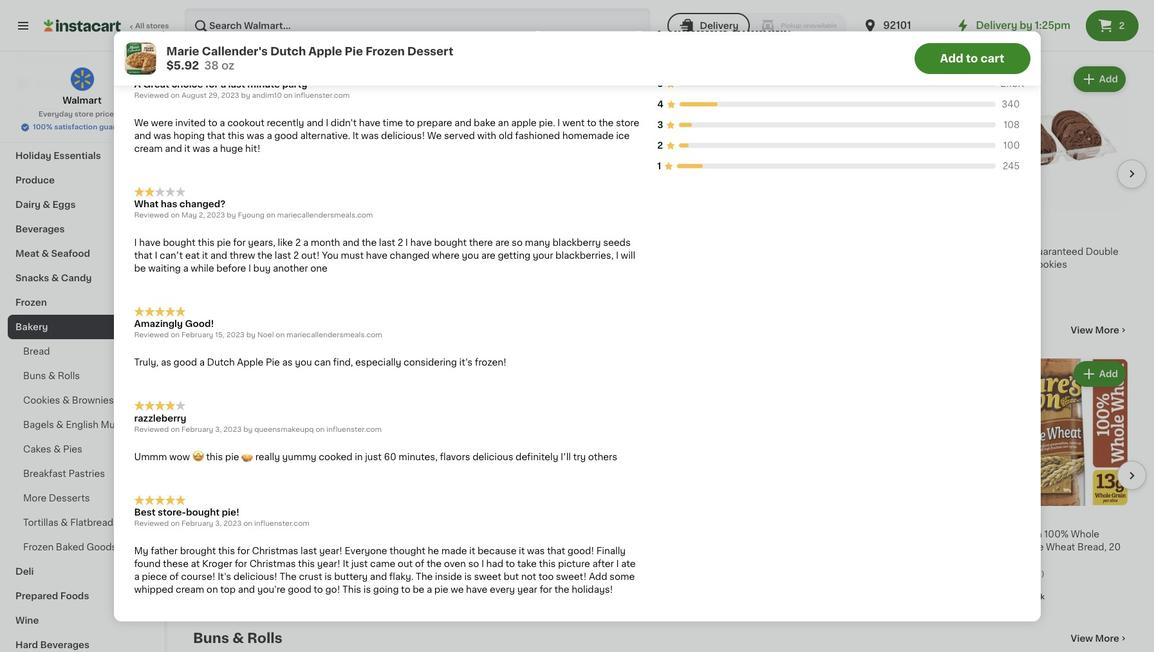 Task type: locate. For each thing, give the bounding box(es) containing it.
20 down the honey
[[509, 555, 518, 562]]

1 vertical spatial view more
[[1071, 326, 1120, 335]]

on
[[171, 92, 180, 99], [284, 92, 293, 99], [171, 212, 180, 219], [266, 212, 276, 219], [171, 332, 180, 339], [276, 332, 285, 339], [171, 427, 180, 434], [316, 427, 325, 434], [171, 521, 180, 528], [244, 521, 253, 528], [207, 586, 218, 595]]

oz right 24
[[204, 542, 213, 550]]

item carousel region for bread
[[193, 354, 1147, 611]]

with inside great value wheat bread with honey 20 oz
[[624, 530, 643, 539]]

1 freshness from the left
[[193, 248, 240, 257]]

0 vertical spatial be
[[134, 264, 146, 273]]

cookies inside freshness guaranteed chocolate chip cookies 14 oz
[[266, 260, 303, 270]]

add button for 14.8 oz
[[445, 363, 494, 386]]

$3.64 element
[[982, 512, 1129, 528]]

1 horizontal spatial dutch
[[270, 46, 306, 56]]

100% down $3.64 element
[[1045, 530, 1069, 539]]

1 view from the top
[[1071, 31, 1094, 40]]

sale
[[217, 28, 248, 42]]

dessert for marie callender's dutch apple pie frozen dessert
[[400, 260, 436, 270]]

with
[[478, 131, 497, 140], [624, 530, 643, 539]]

1 vertical spatial february
[[182, 427, 213, 434]]

view more
[[1071, 31, 1120, 40], [1071, 326, 1120, 335], [1071, 635, 1120, 644]]

changed?
[[180, 200, 226, 209]]

3 down the 4
[[658, 121, 664, 130]]

1 item carousel region from the top
[[193, 58, 1147, 302]]

snacks & candy
[[15, 274, 92, 283]]

3 reviewed from the top
[[134, 332, 169, 339]]

20 right bread,
[[1110, 543, 1121, 552]]

a left we
[[427, 586, 432, 595]]

callender's for marie callender's dutch apple pie frozen dessert $5.92 38 oz
[[202, 46, 268, 56]]

view more link
[[1071, 29, 1129, 42], [1071, 324, 1129, 337], [1071, 633, 1129, 646]]

14 down banana
[[509, 260, 517, 267]]

the up you're
[[280, 573, 297, 582]]

bake
[[474, 119, 496, 128]]

1 horizontal spatial 20
[[1110, 543, 1121, 552]]

delicious! up you're
[[234, 573, 278, 582]]

dutch down $5.92 original price: $7.33 'element'
[[432, 248, 460, 257]]

guaranteed inside freshness guaranteed chocolate chip cookies 14 oz
[[242, 248, 296, 257]]

this up too
[[539, 560, 556, 569]]

callender's down on sale now link
[[202, 46, 268, 56]]

oz right 14.8
[[368, 555, 376, 562]]

wow
[[169, 453, 190, 462]]

$ inside $ 3 34
[[196, 513, 201, 521]]

customer
[[658, 26, 729, 39]]

store inside we were invited to a cookout recently and i didn't have time to prepare and bake an apple pie. i went to the store and was hoping that this was a good alternative. it was delicious! we served with old fashioned homemade ice cream and it was a huge hit!
[[616, 119, 640, 128]]

cookies for chocolate
[[1031, 260, 1068, 270]]

1 horizontal spatial freshness
[[982, 248, 1028, 257]]

muffins down brownies
[[101, 421, 135, 430]]

apple for marie callender's dutch apple pie frozen dessert $5.92 38 oz
[[309, 46, 342, 56]]

0 vertical spatial view
[[1071, 31, 1094, 40]]

the up the 'homemade'
[[599, 119, 614, 128]]

bread inside bimbo  pan blanco white bread 24 oz
[[306, 530, 333, 539]]

1 vertical spatial 20
[[509, 555, 518, 562]]

1 vertical spatial mariecallendersmeals.com
[[287, 332, 383, 339]]

more for buns & rolls
[[1096, 635, 1120, 644]]

february inside razzleberry reviewed on february 3, 2023 by queensmakeupq on influenster.com
[[182, 427, 213, 434]]

blanco
[[244, 530, 275, 539]]

0 horizontal spatial 14
[[193, 273, 201, 280]]

it
[[353, 131, 359, 140], [343, 560, 349, 569]]

0 horizontal spatial stock
[[237, 555, 257, 562]]

0 vertical spatial rolls
[[58, 372, 80, 381]]

0 vertical spatial bread link
[[193, 323, 236, 338]]

year! up crust
[[317, 560, 341, 569]]

buns & rolls link up brownies
[[8, 364, 157, 388]]

$
[[196, 218, 201, 225], [353, 218, 358, 225], [196, 513, 201, 521]]

1 vertical spatial 5
[[358, 217, 367, 231]]

so up banana
[[512, 239, 523, 248]]

buns & rolls down top
[[193, 632, 283, 646]]

0 vertical spatial stock
[[237, 555, 257, 562]]

tortillas & flatbreads
[[23, 518, 118, 527]]

bought up can't
[[163, 239, 196, 248]]

ummm
[[134, 453, 167, 462]]

0 horizontal spatial $2.98 original price: $3.98 element
[[193, 216, 341, 233]]

2 item carousel region from the top
[[193, 354, 1147, 611]]

by
[[1020, 21, 1033, 30], [241, 92, 250, 99], [227, 212, 236, 219], [247, 332, 256, 339], [244, 427, 253, 434]]

cookies & brownies
[[23, 396, 114, 405]]

14 inside freshness guaranteed chocolate chip cookies 14 oz
[[193, 273, 201, 280]]

more for on sale now
[[1096, 31, 1120, 40]]

2 february from the top
[[182, 427, 213, 434]]

2 view more from the top
[[1071, 326, 1120, 335]]

prepared foods
[[15, 592, 89, 601]]

bought for best store-bought pie! reviewed on february 3, 2023 on influenster.com
[[186, 509, 220, 518]]

reviewed inside amazingly good! reviewed on february 15, 2023 by noel on mariecallendersmeals.com
[[134, 332, 169, 339]]

product group
[[193, 64, 341, 297], [351, 64, 498, 295], [509, 64, 656, 269], [666, 64, 814, 282], [824, 64, 971, 269], [982, 64, 1129, 282], [193, 359, 341, 567], [351, 359, 498, 580], [982, 359, 1129, 606]]

1 3, from the top
[[215, 427, 222, 434]]

year! left 14.8
[[319, 547, 343, 556]]

stock down thought
[[394, 568, 415, 575]]

by inside the a great choice for a last minute party reviewed on august 29, 2023 by andim10 on influenster.com
[[241, 92, 250, 99]]

$5.92 original price: $7.33 element
[[351, 216, 498, 233]]

100% down the lists
[[33, 124, 52, 131]]

blackberries,
[[556, 251, 614, 260]]

2 rollback from the left
[[355, 236, 387, 243]]

store up ice
[[616, 119, 640, 128]]

again
[[65, 54, 91, 63]]

2 vertical spatial view more link
[[1071, 633, 1129, 646]]

item carousel region
[[193, 58, 1147, 302], [193, 354, 1147, 611]]

store
[[75, 111, 94, 118], [616, 119, 640, 128]]

by down minute
[[241, 92, 250, 99]]

100% inside "nature's own 100% whole wheat, whole wheat bread, 20 oz loaf (211)"
[[1045, 530, 1069, 539]]

3 rollback from the left
[[512, 236, 544, 243]]

$ inside $ 5 92
[[353, 218, 358, 225]]

20 inside "nature's own 100% whole wheat, whole wheat bread, 20 oz loaf (211)"
[[1110, 543, 1121, 552]]

None search field
[[184, 8, 651, 44]]

delivery inside button
[[700, 21, 739, 30]]

1 horizontal spatial 5
[[658, 80, 664, 89]]

$ left '98'
[[196, 218, 201, 225]]

by inside razzleberry reviewed on february 3, 2023 by queensmakeupq on influenster.com
[[244, 427, 253, 434]]

1 horizontal spatial guaranteed
[[1030, 248, 1084, 257]]

by inside amazingly good! reviewed on february 15, 2023 by noel on mariecallendersmeals.com
[[247, 332, 256, 339]]

hoping
[[174, 131, 205, 140]]

cream down the were
[[134, 144, 163, 153]]

bought inside 'best store-bought pie! reviewed on february 3, 2023 on influenster.com'
[[186, 509, 220, 518]]

0 vertical spatial it
[[353, 131, 359, 140]]

like
[[278, 239, 293, 248]]

2 3, from the top
[[215, 521, 222, 528]]

& left eggs
[[43, 200, 50, 209]]

product group containing banana nut muffins
[[509, 64, 656, 269]]

that up huge
[[207, 131, 226, 140]]

made
[[442, 547, 467, 556]]

dutch for marie callender's dutch apple pie frozen dessert
[[432, 248, 460, 257]]

cookies for chip
[[266, 260, 303, 270]]

& for the bagels & english muffins link at the bottom left
[[56, 421, 64, 430]]

& right bagels
[[56, 421, 64, 430]]

what has changed? reviewed on may 2, 2023 by fyoung on mariecallendersmeals.com
[[134, 200, 373, 219]]

delicious! inside my father brought this for christmas last year! everyone thought he made it because it was that good! finally found these at kroger for christmas this year! it just came out of the oven so i had to take this picture after i ate a piece of course! it's delicious! the crust is buttery and flaky. the inside is sweet but not too sweet! add some whipped cream on top and you're good to go! this is going to be a pie we have every year for the holidays!
[[234, 573, 278, 582]]

the
[[280, 573, 297, 582], [416, 573, 433, 582]]

add to cart
[[941, 53, 1005, 63]]

chocolate inside freshness guaranteed double chocolate cookies
[[982, 260, 1029, 270]]

0 vertical spatial 14
[[509, 260, 517, 267]]

1 guaranteed from the left
[[242, 248, 296, 257]]

these
[[163, 560, 189, 569]]

1 horizontal spatial the
[[416, 573, 433, 582]]

view more link for rolls
[[1071, 633, 1129, 646]]

1 rollback from the left
[[197, 236, 229, 243]]

0 vertical spatial of
[[415, 560, 425, 569]]

0 vertical spatial with
[[478, 131, 497, 140]]

$ 3 34
[[196, 513, 221, 526]]

0 horizontal spatial it
[[343, 560, 349, 569]]

marie inside marie callender's dutch apple pie frozen dessert
[[351, 248, 376, 257]]

influenster.com down party
[[295, 92, 350, 99]]

4 reviewed from the top
[[134, 427, 169, 434]]

$ for 5
[[353, 218, 358, 225]]

hard beverages link
[[8, 633, 157, 652]]

this up eat
[[198, 239, 215, 248]]

1 vertical spatial so
[[469, 560, 479, 569]]

reviewed down the amazingly
[[134, 332, 169, 339]]

2 vertical spatial pie
[[266, 359, 280, 368]]

fashioned
[[515, 131, 560, 140]]

pie inside marie callender's dutch apple pie frozen dessert $5.92 38 oz
[[345, 46, 363, 56]]

5 inside 'element'
[[358, 217, 367, 231]]

add
[[941, 53, 964, 63], [785, 74, 803, 83], [942, 74, 961, 83], [1100, 74, 1119, 83], [311, 370, 330, 379], [469, 370, 488, 379], [1100, 370, 1119, 379], [589, 573, 608, 582]]

minutes,
[[399, 453, 438, 462]]

marie down $ 5 92
[[351, 248, 376, 257]]

by right '98'
[[227, 212, 236, 219]]

1 vertical spatial 14
[[193, 273, 201, 280]]

noel
[[257, 332, 274, 339]]

2023
[[221, 92, 239, 99], [207, 212, 225, 219], [227, 332, 245, 339], [224, 427, 242, 434], [224, 521, 242, 528]]

2 guaranteed from the left
[[1030, 248, 1084, 257]]

0 horizontal spatial delicious!
[[234, 573, 278, 582]]

whipped
[[134, 586, 174, 595]]

seeds
[[604, 239, 631, 248]]

buns down top
[[193, 632, 229, 646]]

item carousel region containing 2
[[193, 58, 1147, 302]]

that inside we were invited to a cookout recently and i didn't have time to prepare and bake an apple pie. i went to the store and was hoping that this was a good alternative. it was delicious! we served with old fashioned homemade ice cream and it was a huge hit!
[[207, 131, 226, 140]]

0 horizontal spatial delivery
[[700, 21, 739, 30]]

340
[[1002, 100, 1020, 109]]

0 horizontal spatial freshness
[[193, 248, 240, 257]]

1 vertical spatial you
[[295, 359, 312, 368]]

$2.98 original price: $3.98 element up "years," at the left top of the page
[[193, 216, 341, 233]]

0 horizontal spatial many
[[206, 555, 227, 562]]

apple for marie callender's dutch apple pie frozen dessert
[[462, 248, 488, 257]]

honey
[[509, 543, 539, 552]]

there
[[469, 239, 493, 248]]

many up it's
[[206, 555, 227, 562]]

and right top
[[238, 586, 255, 595]]

february inside amazingly good! reviewed on february 15, 2023 by noel on mariecallendersmeals.com
[[182, 332, 213, 339]]

a
[[221, 80, 226, 89], [220, 119, 225, 128], [267, 131, 272, 140], [213, 144, 218, 153], [303, 239, 309, 248], [183, 264, 188, 273], [199, 359, 205, 368], [134, 573, 140, 582], [427, 586, 432, 595]]

reviewed down what
[[134, 212, 169, 219]]

1 view more from the top
[[1071, 31, 1120, 40]]

pie for 🥧
[[225, 453, 239, 462]]

wheat down $3.64 element
[[1047, 543, 1076, 552]]

bread link down frozen link
[[8, 339, 157, 364]]

3 february from the top
[[182, 521, 213, 528]]

1 horizontal spatial that
[[207, 131, 226, 140]]

item carousel region containing 3
[[193, 354, 1147, 611]]

view
[[1071, 31, 1094, 40], [1071, 326, 1094, 335], [1071, 635, 1094, 644]]

bread link left the noel
[[193, 323, 236, 338]]

100% satisfaction guarantee button
[[20, 120, 144, 133]]

1 horizontal spatial callender's
[[379, 248, 430, 257]]

0 vertical spatial view more link
[[1071, 29, 1129, 42]]

muffins inside banana nut muffins 14 oz
[[563, 248, 598, 257]]

0 horizontal spatial many in stock
[[206, 555, 257, 562]]

buy it again link
[[8, 46, 157, 71]]

0 horizontal spatial rollback
[[197, 236, 229, 243]]

0 horizontal spatial the
[[280, 573, 297, 582]]

apple
[[512, 119, 537, 128]]

oz inside marketside traditional french bread 14.8 oz
[[368, 555, 376, 562]]

influenster.com inside 'best store-bought pie! reviewed on february 3, 2023 on influenster.com'
[[254, 521, 310, 528]]

0 vertical spatial buns
[[23, 372, 46, 381]]

2 horizontal spatial that
[[547, 547, 566, 556]]

february down good!
[[182, 332, 213, 339]]

24
[[193, 542, 202, 550]]

14 down eat
[[193, 273, 201, 280]]

bread link
[[193, 323, 236, 338], [8, 339, 157, 364]]

product group containing 5
[[351, 64, 498, 295]]

apple inside marie callender's dutch apple pie frozen dessert $5.92 38 oz
[[309, 46, 342, 56]]

$ left 92
[[353, 218, 358, 225]]

3 left 34
[[201, 513, 209, 526]]

100
[[1004, 141, 1020, 150]]

all stores link
[[44, 8, 170, 44]]

add button for freshness guaranteed double chocolate cookies
[[1075, 67, 1125, 91]]

produce link
[[8, 168, 157, 193]]

callender's inside marie callender's dutch apple pie frozen dessert
[[379, 248, 430, 257]]

2 horizontal spatial is
[[465, 573, 472, 582]]

bread right white
[[306, 530, 333, 539]]

pie inside i have bought this pie for years, like 2 a month and the last 2 i have bought there are so many blackberry seeds that i can't eat it and threw the last 2 out! you must have changed where you are getting your blackberries, i will be waiting a while before i buy another one
[[217, 239, 231, 248]]

0 horizontal spatial as
[[161, 359, 171, 368]]

pastries
[[69, 470, 105, 479]]

he
[[428, 547, 439, 556]]

1 $2.98 original price: $3.98 element from the left
[[193, 216, 341, 233]]

many
[[525, 239, 551, 248]]

92101
[[884, 21, 912, 30]]

it inside we were invited to a cookout recently and i didn't have time to prepare and bake an apple pie. i went to the store and was hoping that this was a good alternative. it was delicious! we served with old fashioned homemade ice cream and it was a huge hit!
[[184, 144, 190, 153]]

0 horizontal spatial buns & rolls link
[[8, 364, 157, 388]]

apple inside marie callender's dutch apple pie frozen dessert
[[462, 248, 488, 257]]

will
[[621, 251, 636, 260]]

whole
[[1072, 530, 1100, 539], [1016, 543, 1044, 552]]

i'll
[[561, 453, 571, 462]]

2023 inside the a great choice for a last minute party reviewed on august 29, 2023 by andim10 on influenster.com
[[221, 92, 239, 99]]

dessert inside marie callender's dutch apple pie frozen dessert $5.92 38 oz
[[408, 46, 454, 56]]

freshness for freshness guaranteed chocolate chip cookies 14 oz
[[193, 248, 240, 257]]

instacart logo image
[[44, 18, 121, 33]]

1 vertical spatial good
[[174, 359, 197, 368]]

1 horizontal spatial buns & rolls link
[[193, 631, 283, 647]]

dairy & eggs link
[[8, 193, 157, 217]]

0 vertical spatial february
[[182, 332, 213, 339]]

that up waiting
[[134, 251, 153, 260]]

1 vertical spatial influenster.com
[[327, 427, 382, 434]]

buns & rolls link
[[8, 364, 157, 388], [193, 631, 283, 647]]

guaranteed left double
[[1030, 248, 1084, 257]]

1 vertical spatial 3,
[[215, 521, 222, 528]]

many in stock inside product group
[[206, 555, 257, 562]]

buns & rolls link down top
[[193, 631, 283, 647]]

1 horizontal spatial store
[[616, 119, 640, 128]]

walmart logo image
[[70, 67, 94, 91]]

deli
[[15, 567, 34, 576]]

store up 100% satisfaction guarantee button
[[75, 111, 94, 118]]

flaky.
[[390, 573, 414, 582]]

by inside delivery by 1:25pm link
[[1020, 21, 1033, 30]]

rollback for 2
[[197, 236, 229, 243]]

wheat up good!
[[563, 530, 592, 539]]

2 chocolate from the left
[[982, 260, 1029, 270]]

most recent button
[[538, 27, 640, 48]]

dessert for marie callender's dutch apple pie frozen dessert $5.92 38 oz
[[408, 46, 454, 56]]

1 vertical spatial muffins
[[101, 421, 135, 430]]

$ 2 98
[[196, 217, 220, 231]]

2 vertical spatial good
[[288, 586, 312, 595]]

what
[[134, 200, 159, 209]]

many in stock up going
[[364, 568, 415, 575]]

dutch inside marie callender's dutch apple pie frozen dessert
[[432, 248, 460, 257]]

rollback
[[197, 236, 229, 243], [355, 236, 387, 243], [512, 236, 544, 243]]

0 vertical spatial wheat
[[563, 530, 592, 539]]

dutch inside marie callender's dutch apple pie frozen dessert $5.92 38 oz
[[270, 46, 306, 56]]

great value wheat bread with honey 20 oz
[[509, 530, 643, 562]]

bread inside great value wheat bread with honey 20 oz
[[595, 530, 622, 539]]

0 horizontal spatial cream
[[134, 144, 163, 153]]

1 vertical spatial that
[[134, 251, 153, 260]]

1 vertical spatial dutch
[[432, 248, 460, 257]]

3 view more link from the top
[[1071, 633, 1129, 646]]

0 horizontal spatial chocolate
[[193, 260, 240, 270]]

of right out
[[415, 560, 425, 569]]

bread,
[[1078, 543, 1107, 552]]

influenster.com inside the a great choice for a last minute party reviewed on august 29, 2023 by andim10 on influenster.com
[[295, 92, 350, 99]]

rolls up cookies & brownies
[[58, 372, 80, 381]]

great inside great value wheat bread with honey 20 oz
[[509, 530, 534, 539]]

christmas
[[252, 547, 298, 556], [250, 560, 296, 569]]

2 reviewed from the top
[[134, 212, 169, 219]]

& up cookies & brownies
[[48, 372, 56, 381]]

double
[[1086, 248, 1119, 257]]

0 horizontal spatial so
[[469, 560, 479, 569]]

1 chocolate from the left
[[193, 260, 240, 270]]

add button
[[760, 67, 810, 91], [918, 67, 967, 91], [1075, 67, 1125, 91], [287, 363, 337, 386], [445, 363, 494, 386], [1075, 363, 1125, 386]]

0 horizontal spatial 20
[[509, 555, 518, 562]]

dutch for marie callender's dutch apple pie frozen dessert $5.92 38 oz
[[270, 46, 306, 56]]

0 horizontal spatial whole
[[1016, 543, 1044, 552]]

1 vertical spatial store
[[616, 119, 640, 128]]

$2.98 original price: $3.98 element
[[193, 216, 341, 233], [982, 216, 1129, 233]]

on up cooked
[[316, 427, 325, 434]]

0 horizontal spatial store
[[75, 111, 94, 118]]

14 inside banana nut muffins 14 oz
[[509, 260, 517, 267]]

1 vertical spatial view
[[1071, 326, 1094, 335]]

2023 up pan
[[224, 521, 242, 528]]

last inside the a great choice for a last minute party reviewed on august 29, 2023 by andim10 on influenster.com
[[228, 80, 245, 89]]

& right tortillas
[[61, 518, 68, 527]]

mariecallendersmeals.com inside 'what has changed? reviewed on may 2, 2023 by fyoung on mariecallendersmeals.com'
[[277, 212, 373, 219]]

getting
[[498, 251, 531, 260]]

2 vertical spatial view
[[1071, 635, 1094, 644]]

delivery for delivery by 1:25pm
[[976, 21, 1018, 30]]

0 vertical spatial whole
[[1072, 530, 1100, 539]]

1 horizontal spatial marie
[[351, 248, 376, 257]]

many in stock up it's
[[206, 555, 257, 562]]

& for tortillas & flatbreads link
[[61, 518, 68, 527]]

5 reviewed from the top
[[134, 521, 169, 528]]

the up buy
[[258, 251, 273, 260]]

reviews
[[732, 26, 792, 39], [134, 31, 194, 44]]

0 vertical spatial beverages
[[15, 225, 65, 234]]

delivery
[[976, 21, 1018, 30], [700, 21, 739, 30]]

bakery
[[15, 323, 48, 332]]

pie inside my father brought this for christmas last year! everyone thought he made it because it was that good! finally found these at kroger for christmas this year! it just came out of the oven so i had to take this picture after i ate a piece of course! it's delicious! the crust is buttery and flaky. the inside is sweet but not too sweet! add some whipped cream on top and you're good to go! this is going to be a pie we have every year for the holidays!
[[435, 586, 449, 595]]

pie for marie callender's dutch apple pie frozen dessert $5.92 38 oz
[[345, 46, 363, 56]]

1 reviewed from the top
[[134, 92, 169, 99]]

was down the were
[[154, 131, 171, 140]]

2023 up 🥧
[[224, 427, 242, 434]]

1 vertical spatial with
[[624, 530, 643, 539]]

0 vertical spatial influenster.com
[[295, 92, 350, 99]]

1 vertical spatial buns & rolls
[[193, 632, 283, 646]]

1 vertical spatial delicious!
[[234, 573, 278, 582]]

1 vertical spatial year!
[[317, 560, 341, 569]]

some
[[610, 573, 635, 582]]

callender's inside marie callender's dutch apple pie frozen dessert $5.92 38 oz
[[202, 46, 268, 56]]

0 horizontal spatial buns & rolls
[[23, 372, 80, 381]]

many
[[206, 555, 227, 562], [364, 568, 384, 575], [995, 594, 1015, 601]]

& left candy
[[51, 274, 59, 283]]

3 view from the top
[[1071, 635, 1094, 644]]

buns up cookies & brownies
[[23, 372, 46, 381]]

0 horizontal spatial that
[[134, 251, 153, 260]]

bread inside marketside traditional french bread 14.8 oz
[[351, 543, 378, 552]]

sweet
[[474, 573, 502, 582]]

truly,
[[134, 359, 159, 368]]

0 horizontal spatial be
[[134, 264, 146, 273]]

was inside my father brought this for christmas last year! everyone thought he made it because it was that good! finally found these at kroger for christmas this year! it just came out of the oven so i had to take this picture after i ate a piece of course! it's delicious! the crust is buttery and flaky. the inside is sweet but not too sweet! add some whipped cream on top and you're good to go! this is going to be a pie we have every year for the holidays!
[[527, 547, 545, 556]]

1 horizontal spatial $2.98 original price: $3.98 element
[[982, 216, 1129, 233]]

1 horizontal spatial it
[[353, 131, 359, 140]]

2 freshness from the left
[[982, 248, 1028, 257]]

delicious! inside we were invited to a cookout recently and i didn't have time to prepare and bake an apple pie. i went to the store and was hoping that this was a good alternative. it was delicious! we served with old fashioned homemade ice cream and it was a huge hit!
[[381, 131, 425, 140]]

dessert inside marie callender's dutch apple pie frozen dessert
[[400, 260, 436, 270]]

0 vertical spatial muffins
[[563, 248, 598, 257]]

1 vertical spatial great
[[509, 530, 534, 539]]

foods
[[60, 592, 89, 601]]

2 vertical spatial many
[[995, 594, 1015, 601]]

0 vertical spatial that
[[207, 131, 226, 140]]

reviewed down a
[[134, 92, 169, 99]]

guaranteed inside freshness guaranteed double chocolate cookies
[[1030, 248, 1084, 257]]

that inside my father brought this for christmas last year! everyone thought he made it because it was that good! finally found these at kroger for christmas this year! it just came out of the oven so i had to take this picture after i ate a piece of course! it's delicious! the crust is buttery and flaky. the inside is sweet but not too sweet! add some whipped cream on top and you're good to go! this is going to be a pie we have every year for the holidays!
[[547, 547, 566, 556]]

& left pies
[[54, 445, 61, 454]]

freshness inside freshness guaranteed double chocolate cookies
[[982, 248, 1028, 257]]

2023 inside 'what has changed? reviewed on may 2, 2023 by fyoung on mariecallendersmeals.com'
[[207, 212, 225, 219]]

1 february from the top
[[182, 332, 213, 339]]

2 vertical spatial that
[[547, 547, 566, 556]]

just left 60
[[365, 453, 382, 462]]

1 vertical spatial it
[[343, 560, 349, 569]]

and up served
[[455, 119, 472, 128]]

it left 14.8
[[343, 560, 349, 569]]

are down there at the top left of the page
[[482, 251, 496, 260]]

& for top buns & rolls link
[[48, 372, 56, 381]]

2 vertical spatial view more
[[1071, 635, 1120, 644]]

of down these
[[169, 573, 179, 582]]

for right kroger
[[235, 560, 247, 569]]

0 vertical spatial dessert
[[408, 46, 454, 56]]

found
[[134, 560, 161, 569]]

snacks
[[15, 274, 49, 283]]

add button inside product group
[[287, 363, 337, 386]]

3 view more from the top
[[1071, 635, 1120, 644]]

0 vertical spatial we
[[134, 119, 149, 128]]

1 view more link from the top
[[1071, 29, 1129, 42]]

delivery for delivery
[[700, 21, 739, 30]]

february
[[182, 332, 213, 339], [182, 427, 213, 434], [182, 521, 213, 528]]

0 vertical spatial 3,
[[215, 427, 222, 434]]

frozen inside marie callender's dutch apple pie frozen dessert
[[367, 260, 398, 270]]

freshness inside freshness guaranteed chocolate chip cookies 14 oz
[[193, 248, 240, 257]]

oz down banana
[[518, 260, 527, 267]]

have left time at the top of the page
[[359, 119, 381, 128]]

0 horizontal spatial dutch
[[207, 359, 235, 368]]

1 horizontal spatial as
[[282, 359, 293, 368]]



Task type: vqa. For each thing, say whether or not it's contained in the screenshot.
the Light
no



Task type: describe. For each thing, give the bounding box(es) containing it.
a down found
[[134, 573, 140, 582]]

snacks & candy link
[[8, 266, 157, 290]]

so inside my father brought this for christmas last year! everyone thought he made it because it was that good! finally found these at kroger for christmas this year! it just came out of the oven so i had to take this picture after i ate a piece of course! it's delicious! the crust is buttery and flaky. the inside is sweet but not too sweet! add some whipped cream on top and you're good to go! this is going to be a pie we have every year for the holidays!
[[469, 560, 479, 569]]

just inside my father brought this for christmas last year! everyone thought he made it because it was that good! finally found these at kroger for christmas this year! it just came out of the oven so i had to take this picture after i ate a piece of course! it's delicious! the crust is buttery and flaky. the inside is sweet but not too sweet! add some whipped cream on top and you're good to go! this is going to be a pie we have every year for the holidays!
[[351, 560, 368, 569]]

mariecallendersmeals.com inside amazingly good! reviewed on february 15, 2023 by noel on mariecallendersmeals.com
[[287, 332, 383, 339]]

another
[[273, 264, 308, 273]]

eggs
[[52, 200, 76, 209]]

2 vertical spatial dutch
[[207, 359, 235, 368]]

1 vertical spatial christmas
[[250, 560, 296, 569]]

many inside product group
[[206, 555, 227, 562]]

desserts
[[49, 494, 90, 503]]

2 inside product group
[[201, 217, 209, 231]]

that inside i have bought this pie for years, like 2 a month and the last 2 i have bought there are so many blackberry seeds that i can't eat it and threw the last 2 out! you must have changed where you are getting your blackberries, i will be waiting a while before i buy another one
[[134, 251, 153, 260]]

0 horizontal spatial 3
[[201, 513, 209, 526]]

a left cookout
[[220, 119, 225, 128]]

cream inside my father brought this for christmas last year! everyone thought he made it because it was that good! finally found these at kroger for christmas this year! it just came out of the oven so i had to take this picture after i ate a piece of course! it's delicious! the crust is buttery and flaky. the inside is sweet but not too sweet! add some whipped cream on top and you're good to go! this is going to be a pie we have every year for the holidays!
[[176, 586, 204, 595]]

this inside i have bought this pie for years, like 2 a month and the last 2 i have bought there are so many blackberry seeds that i can't eat it and threw the last 2 out! you must have changed where you are getting your blackberries, i will be waiting a while before i buy another one
[[198, 239, 215, 248]]

recipes
[[36, 80, 74, 89]]

2 view more link from the top
[[1071, 324, 1129, 337]]

bought up where
[[434, 239, 467, 248]]

2 $2.98 original price: $3.98 element from the left
[[982, 216, 1129, 233]]

0 horizontal spatial reviews
[[134, 31, 194, 44]]

this right 🤩
[[206, 453, 223, 462]]

be inside my father brought this for christmas last year! everyone thought he made it because it was that good! finally found these at kroger for christmas this year! it just came out of the oven so i had to take this picture after i ate a piece of course! it's delicious! the crust is buttery and flaky. the inside is sweet but not too sweet! add some whipped cream on top and you're good to go! this is going to be a pie we have every year for the holidays!
[[413, 586, 425, 595]]

last down like
[[275, 251, 291, 260]]

a down good!
[[199, 359, 205, 368]]

because
[[478, 547, 517, 556]]

produce
[[15, 176, 55, 185]]

callender's for marie callender's dutch apple pie frozen dessert
[[379, 248, 430, 257]]

0 vertical spatial just
[[365, 453, 382, 462]]

a
[[134, 80, 141, 89]]

bread left the noel
[[193, 324, 236, 337]]

by inside 'what has changed? reviewed on may 2, 2023 by fyoung on mariecallendersmeals.com'
[[227, 212, 236, 219]]

nature's own 100% whole wheat, whole wheat bread, 20 oz loaf (211)
[[982, 530, 1121, 578]]

on down razzleberry
[[171, 427, 180, 434]]

with inside we were invited to a cookout recently and i didn't have time to prepare and bake an apple pie. i went to the store and was hoping that this was a good alternative. it was delicious! we served with old fashioned homemade ice cream and it was a huge hit!
[[478, 131, 497, 140]]

oz inside marie callender's dutch apple pie frozen dessert $5.92 38 oz
[[222, 60, 235, 70]]

to right invited
[[208, 119, 218, 128]]

a down eat
[[183, 264, 188, 273]]

party
[[282, 80, 307, 89]]

brownies
[[72, 396, 114, 405]]

add inside button
[[941, 53, 964, 63]]

this up kroger
[[218, 547, 235, 556]]

i up "alternative."
[[326, 119, 329, 128]]

0 horizontal spatial muffins
[[101, 421, 135, 430]]

for inside the a great choice for a last minute party reviewed on august 29, 2023 by andim10 on influenster.com
[[205, 80, 218, 89]]

definitely
[[516, 453, 559, 462]]

reviewed inside the a great choice for a last minute party reviewed on august 29, 2023 by andim10 on influenster.com
[[134, 92, 169, 99]]

2 inside button
[[1120, 21, 1125, 30]]

0 horizontal spatial apple
[[237, 359, 264, 368]]

you
[[322, 251, 339, 260]]

you inside i have bought this pie for years, like 2 a month and the last 2 i have bought there are so many blackberry seeds that i can't eat it and threw the last 2 out! you must have changed where you are getting your blackberries, i will be waiting a while before i buy another one
[[462, 251, 479, 260]]

and down hoping
[[165, 144, 182, 153]]

bread down the bakery
[[23, 347, 50, 356]]

razzleberry reviewed on february 3, 2023 by queensmakeupq on influenster.com
[[134, 414, 382, 434]]

have up can't
[[139, 239, 161, 248]]

ice
[[616, 131, 630, 140]]

freshness for freshness guaranteed double chocolate cookies
[[982, 248, 1028, 257]]

in left out
[[386, 568, 392, 575]]

& for snacks & candy link
[[51, 274, 59, 283]]

marie callender's dutch apple pie frozen dessert
[[351, 248, 488, 270]]

3, inside razzleberry reviewed on february 3, 2023 by queensmakeupq on influenster.com
[[215, 427, 222, 434]]

where
[[432, 251, 460, 260]]

frozen inside marie callender's dutch apple pie frozen dessert $5.92 38 oz
[[366, 46, 405, 56]]

have right must
[[366, 251, 388, 260]]

seafood
[[51, 249, 90, 258]]

1 vertical spatial we
[[428, 131, 442, 140]]

i left can't
[[155, 251, 157, 260]]

old
[[499, 131, 513, 140]]

marie for marie callender's dutch apple pie frozen dessert
[[351, 248, 376, 257]]

0 horizontal spatial is
[[325, 573, 332, 582]]

you're
[[257, 586, 286, 595]]

for down too
[[540, 586, 552, 595]]

last up changed
[[379, 239, 396, 248]]

good inside we were invited to a cookout recently and i didn't have time to prepare and bake an apple pie. i went to the store and was hoping that this was a good alternative. it was delicious! we served with old fashioned homemade ice cream and it was a huge hit!
[[275, 131, 298, 140]]

2023 inside amazingly good! reviewed on february 15, 2023 by noel on mariecallendersmeals.com
[[227, 332, 245, 339]]

1 horizontal spatial 3
[[658, 121, 664, 130]]

2 horizontal spatial stock
[[1025, 594, 1045, 601]]

in inside product group
[[228, 555, 235, 562]]

view more for now
[[1071, 31, 1120, 40]]

changed
[[390, 251, 430, 260]]

i down what
[[134, 239, 137, 248]]

can
[[314, 359, 331, 368]]

0 vertical spatial are
[[496, 239, 510, 248]]

especially
[[356, 359, 402, 368]]

and down "came"
[[370, 573, 387, 582]]

february inside 'best store-bought pie! reviewed on february 3, 2023 on influenster.com'
[[182, 521, 213, 528]]

$ for 2
[[196, 218, 201, 225]]

on sale now link
[[193, 27, 283, 43]]

bought for i have bought this pie for years, like 2 a month and the last 2 i have bought there are so many blackberry seeds that i can't eat it and threw the last 2 out! you must have changed where you are getting your blackberries, i will be waiting a while before i buy another one
[[163, 239, 196, 248]]

thought
[[390, 547, 426, 556]]

1 as from the left
[[161, 359, 171, 368]]

0 horizontal spatial rolls
[[58, 372, 80, 381]]

1 horizontal spatial is
[[364, 586, 371, 595]]

service type group
[[668, 13, 848, 39]]

oz inside "nature's own 100% whole wheat, whole wheat bread, 20 oz loaf (211)"
[[982, 556, 992, 565]]

guarantee
[[99, 124, 136, 131]]

before
[[217, 264, 246, 273]]

great inside the a great choice for a last minute party reviewed on august 29, 2023 by andim10 on influenster.com
[[143, 80, 169, 89]]

1 horizontal spatial buns
[[193, 632, 229, 646]]

the down he
[[427, 560, 442, 569]]

meat & seafood link
[[8, 242, 157, 266]]

1 horizontal spatial buns & rolls
[[193, 632, 283, 646]]

view more link for now
[[1071, 29, 1129, 42]]

your
[[533, 251, 554, 260]]

more for bread
[[1096, 326, 1120, 335]]

product group containing 2
[[193, 64, 341, 297]]

we
[[451, 586, 464, 595]]

1 horizontal spatial of
[[415, 560, 425, 569]]

on up blanco
[[244, 521, 253, 528]]

product group containing 3
[[193, 359, 341, 567]]

oz inside freshness guaranteed chocolate chip cookies 14 oz
[[203, 273, 211, 280]]

hard beverages
[[15, 641, 90, 650]]

oz inside great value wheat bread with honey 20 oz
[[520, 555, 528, 562]]

influenster.com inside razzleberry reviewed on february 3, 2023 by queensmakeupq on influenster.com
[[327, 427, 382, 434]]

the down $ 5 92
[[362, 239, 377, 248]]

on right the noel
[[276, 332, 285, 339]]

year
[[518, 586, 538, 595]]

have inside we were invited to a cookout recently and i didn't have time to prepare and bake an apple pie. i went to the store and was hoping that this was a good alternative. it was delicious! we served with old fashioned homemade ice cream and it was a huge hit!
[[359, 119, 381, 128]]

2023 inside razzleberry reviewed on february 3, 2023 by queensmakeupq on influenster.com
[[224, 427, 242, 434]]

have inside my father brought this for christmas last year! everyone thought he made it because it was that good! finally found these at kroger for christmas this year! it just came out of the oven so i had to take this picture after i ate a piece of course! it's delicious! the crust is buttery and flaky. the inside is sweet but not too sweet! add some whipped cream on top and you're good to go! this is going to be a pie we have every year for the holidays!
[[466, 586, 488, 595]]

really
[[256, 453, 280, 462]]

at
[[191, 560, 200, 569]]

0 horizontal spatial cookies
[[23, 396, 60, 405]]

a down recently
[[267, 131, 272, 140]]

view for now
[[1071, 31, 1094, 40]]

had
[[487, 560, 504, 569]]

be inside i have bought this pie for years, like 2 a month and the last 2 i have bought there are so many blackberry seeds that i can't eat it and threw the last 2 out! you must have changed where you are getting your blackberries, i will be waiting a while before i buy another one
[[134, 264, 146, 273]]

considering
[[404, 359, 457, 368]]

beverages inside beverages link
[[15, 225, 65, 234]]

add to cart button
[[915, 43, 1031, 73]]

on down the amazingly
[[171, 332, 180, 339]]

60
[[384, 453, 397, 462]]

on down store-
[[171, 521, 180, 528]]

i left ate
[[617, 560, 619, 569]]

it down "french"
[[470, 547, 476, 556]]

1 vertical spatial many
[[364, 568, 384, 575]]

pie for for
[[217, 239, 231, 248]]

on right fyoung
[[266, 212, 276, 219]]

0 vertical spatial christmas
[[252, 547, 298, 556]]

add button for bimbo  pan blanco white bread
[[287, 363, 337, 386]]

so inside i have bought this pie for years, like 2 a month and the last 2 i have bought there are so many blackberry seeds that i can't eat it and threw the last 2 out! you must have changed where you are getting your blackberries, i will be waiting a while before i buy another one
[[512, 239, 523, 248]]

came
[[370, 560, 396, 569]]

add button for nature's own 100% whole wheat, whole wheat bread, 20 oz loaf
[[1075, 363, 1125, 386]]

holidays!
[[572, 586, 613, 595]]

eat
[[185, 251, 200, 260]]

& for "meat & seafood" link
[[42, 249, 49, 258]]

in down "nature's own 100% whole wheat, whole wheat bread, 20 oz loaf (211)"
[[1017, 594, 1023, 601]]

2023 inside 'best store-bought pie! reviewed on february 3, 2023 on influenster.com'
[[224, 521, 242, 528]]

inside
[[435, 573, 462, 582]]

to left go!
[[314, 586, 323, 595]]

was right "alternative."
[[361, 131, 379, 140]]

others
[[589, 453, 618, 462]]

was down hoping
[[193, 144, 210, 153]]

wheat inside great value wheat bread with honey 20 oz
[[563, 530, 592, 539]]

i have bought this pie for years, like 2 a month and the last 2 i have bought there are so many blackberry seeds that i can't eat it and threw the last 2 out! you must have changed where you are getting your blackberries, i will be waiting a while before i buy another one
[[134, 239, 636, 273]]

0 vertical spatial 5
[[658, 80, 664, 89]]

to up the 'homemade'
[[587, 119, 597, 128]]

find,
[[333, 359, 353, 368]]

2 view from the top
[[1071, 326, 1094, 335]]

guaranteed for chocolate
[[1030, 248, 1084, 257]]

to inside add to cart button
[[967, 53, 979, 63]]

cookout
[[227, 119, 265, 128]]

years,
[[248, 239, 276, 248]]

it inside i have bought this pie for years, like 2 a month and the last 2 i have bought there are so many blackberry seeds that i can't eat it and threw the last 2 out! you must have changed where you are getting your blackberries, i will be waiting a while before i buy another one
[[202, 251, 208, 260]]

4
[[658, 100, 664, 109]]

i left will
[[616, 251, 619, 260]]

oz inside bimbo  pan blanco white bread 24 oz
[[204, 542, 213, 550]]

0 vertical spatial buns & rolls link
[[8, 364, 157, 388]]

and down the were
[[134, 131, 151, 140]]

and up "alternative."
[[307, 119, 324, 128]]

going
[[373, 586, 399, 595]]

0 vertical spatial buns & rolls
[[23, 372, 80, 381]]

minute
[[248, 80, 280, 89]]

1 horizontal spatial many in stock
[[364, 568, 415, 575]]

stock inside product group
[[237, 555, 257, 562]]

recipes link
[[8, 71, 157, 97]]

it's
[[460, 359, 473, 368]]

to down 'flaky.'
[[401, 586, 411, 595]]

nature's
[[982, 530, 1019, 539]]

white
[[278, 530, 304, 539]]

item carousel region for on sale now
[[193, 58, 1147, 302]]

to right time at the top of the page
[[406, 119, 415, 128]]

cream inside we were invited to a cookout recently and i didn't have time to prepare and bake an apple pie. i went to the store and was hoping that this was a good alternative. it was delicious! we served with old fashioned homemade ice cream and it was a huge hit!
[[134, 144, 163, 153]]

on down has
[[171, 212, 180, 219]]

view more for rolls
[[1071, 635, 1120, 644]]

bimbo  pan blanco white bread 24 oz
[[193, 530, 333, 550]]

2 as from the left
[[282, 359, 293, 368]]

one
[[311, 264, 328, 273]]

freshness guaranteed double chocolate cookies
[[982, 248, 1119, 270]]

0 horizontal spatial of
[[169, 573, 179, 582]]

ummm wow 🤩 this pie 🥧 really yummy cooked in just 60 minutes, flavors delicious definitely i'll try others
[[134, 453, 618, 462]]

time
[[383, 119, 403, 128]]

reviewed inside razzleberry reviewed on february 3, 2023 by queensmakeupq on influenster.com
[[134, 427, 169, 434]]

it inside my father brought this for christmas last year! everyone thought he made it because it was that good! finally found these at kroger for christmas this year! it just came out of the oven so i had to take this picture after i ate a piece of course! it's delicious! the crust is buttery and flaky. the inside is sweet but not too sweet! add some whipped cream on top and you're good to go! this is going to be a pie we have every year for the holidays!
[[343, 560, 349, 569]]

2 horizontal spatial many
[[995, 594, 1015, 601]]

august
[[182, 92, 207, 99]]

3, inside 'best store-bought pie! reviewed on february 3, 2023 on influenster.com'
[[215, 521, 222, 528]]

100% satisfaction guarantee
[[33, 124, 136, 131]]

goods
[[87, 543, 117, 552]]

a left huge
[[213, 144, 218, 153]]

oz inside banana nut muffins 14 oz
[[518, 260, 527, 267]]

all
[[135, 23, 144, 30]]

buy
[[36, 54, 54, 63]]

100% inside button
[[33, 124, 52, 131]]

on inside my father brought this for christmas last year! everyone thought he made it because it was that good! finally found these at kroger for christmas this year! it just came out of the oven so i had to take this picture after i ate a piece of course! it's delicious! the crust is buttery and flaky. the inside is sweet but not too sweet! add some whipped cream on top and you're good to go! this is going to be a pie we have every year for the holidays!
[[207, 586, 218, 595]]

guaranteed for chip
[[242, 248, 296, 257]]

it inside we were invited to a cookout recently and i didn't have time to prepare and bake an apple pie. i went to the store and was hoping that this was a good alternative. it was delicious! we served with old fashioned homemade ice cream and it was a huge hit!
[[353, 131, 359, 140]]

recently
[[267, 119, 304, 128]]

while
[[191, 264, 214, 273]]

last inside my father brought this for christmas last year! everyone thought he made it because it was that good! finally found these at kroger for christmas this year! it just came out of the oven so i had to take this picture after i ate a piece of course! it's delicious! the crust is buttery and flaky. the inside is sweet but not too sweet! add some whipped cream on top and you're good to go! this is going to be a pie we have every year for the holidays!
[[301, 547, 317, 556]]

everyday store prices
[[38, 111, 118, 118]]

on down party
[[284, 92, 293, 99]]

good inside my father brought this for christmas last year! everyone thought he made it because it was that good! finally found these at kroger for christmas this year! it just came out of the oven so i had to take this picture after i ate a piece of course! it's delicious! the crust is buttery and flaky. the inside is sweet but not too sweet! add some whipped cream on top and you're good to go! this is going to be a pie we have every year for the holidays!
[[288, 586, 312, 595]]

add inside my father brought this for christmas last year! everyone thought he made it because it was that good! finally found these at kroger for christmas this year! it just came out of the oven so i had to take this picture after i ate a piece of course! it's delicious! the crust is buttery and flaky. the inside is sweet but not too sweet! add some whipped cream on top and you're good to go! this is going to be a pie we have every year for the holidays!
[[589, 573, 608, 582]]

pan
[[225, 530, 242, 539]]

has
[[161, 200, 177, 209]]

1:25pm
[[1035, 21, 1071, 30]]

pie for marie callender's dutch apple pie frozen dessert
[[351, 260, 365, 270]]

🥧
[[242, 453, 253, 462]]

2 vertical spatial many in stock
[[995, 594, 1045, 601]]

a inside the a great choice for a last minute party reviewed on august 29, 2023 by andim10 on influenster.com
[[221, 80, 226, 89]]

20 inside great value wheat bread with honey 20 oz
[[509, 555, 518, 562]]

29,
[[209, 92, 219, 99]]

breakfast
[[23, 470, 66, 479]]

1 vertical spatial are
[[482, 251, 496, 260]]

it up take
[[519, 547, 525, 556]]

cakes
[[23, 445, 51, 454]]

chocolate inside freshness guaranteed chocolate chip cookies 14 oz
[[193, 260, 240, 270]]

1 the from the left
[[280, 573, 297, 582]]

2 the from the left
[[416, 573, 433, 582]]

on down choice
[[171, 92, 180, 99]]

& for cookies & brownies link
[[62, 396, 70, 405]]

$ for 3
[[196, 513, 201, 521]]

it right buy
[[57, 54, 63, 63]]

i left had
[[482, 560, 484, 569]]

this inside we were invited to a cookout recently and i didn't have time to prepare and bake an apple pie. i went to the store and was hoping that this was a good alternative. it was delicious! we served with old fashioned homemade ice cream and it was a huge hit!
[[228, 131, 245, 140]]

for inside i have bought this pie for years, like 2 a month and the last 2 i have bought there are so many blackberry seeds that i can't eat it and threw the last 2 out! you must have changed where you are getting your blackberries, i will be waiting a while before i buy another one
[[233, 239, 246, 248]]

wheat inside "nature's own 100% whole wheat, whole wheat bread, 20 oz loaf (211)"
[[1047, 543, 1076, 552]]

frozen baked goods link
[[8, 535, 157, 560]]

for down pan
[[237, 547, 250, 556]]

i up changed
[[406, 239, 408, 248]]

the down sweet!
[[555, 586, 570, 595]]

$2.98 original price: $3.98 element containing 2
[[193, 216, 341, 233]]

& for dairy & eggs link
[[43, 200, 50, 209]]

2 button
[[1087, 10, 1139, 41]]

this up crust
[[298, 560, 315, 569]]

was up hit!
[[247, 131, 265, 140]]

in right cooked
[[355, 453, 363, 462]]

1 horizontal spatial reviews
[[732, 26, 792, 39]]

chip
[[242, 260, 264, 270]]

waiting
[[148, 264, 181, 273]]

top
[[220, 586, 236, 595]]

but
[[504, 573, 519, 582]]

rollback for 5
[[355, 236, 387, 243]]

1 vertical spatial rolls
[[247, 632, 283, 646]]

razzleberry
[[134, 414, 186, 423]]

too
[[539, 573, 554, 582]]

0 vertical spatial year!
[[319, 547, 343, 556]]

to up but at the bottom left
[[506, 560, 515, 569]]

1 horizontal spatial whole
[[1072, 530, 1100, 539]]

value
[[536, 530, 561, 539]]

i right pie.
[[558, 119, 560, 128]]

view for rolls
[[1071, 635, 1094, 644]]

kroger
[[202, 560, 233, 569]]

and up before
[[210, 251, 227, 260]]

1 horizontal spatial stock
[[394, 568, 415, 575]]

& down top
[[232, 632, 244, 646]]

and up must
[[343, 239, 360, 248]]

0 horizontal spatial bread link
[[8, 339, 157, 364]]

out!
[[301, 251, 320, 260]]

& for cakes & pies link in the left of the page
[[54, 445, 61, 454]]

marie for marie callender's dutch apple pie frozen dessert $5.92 38 oz
[[166, 46, 199, 56]]

2,
[[199, 212, 205, 219]]

the inside we were invited to a cookout recently and i didn't have time to prepare and bake an apple pie. i went to the store and was hoping that this was a good alternative. it was delicious! we served with old fashioned homemade ice cream and it was a huge hit!
[[599, 119, 614, 128]]

reviewed inside 'best store-bought pie! reviewed on february 3, 2023 on influenster.com'
[[134, 521, 169, 528]]

reviewed inside 'what has changed? reviewed on may 2, 2023 by fyoung on mariecallendersmeals.com'
[[134, 212, 169, 219]]

have up marie callender's dutch apple pie frozen dessert
[[411, 239, 432, 248]]

a up out! on the left top of the page
[[303, 239, 309, 248]]

beverages inside 'hard beverages' link
[[40, 641, 90, 650]]

hard
[[15, 641, 38, 650]]

i left buy
[[249, 264, 251, 273]]



